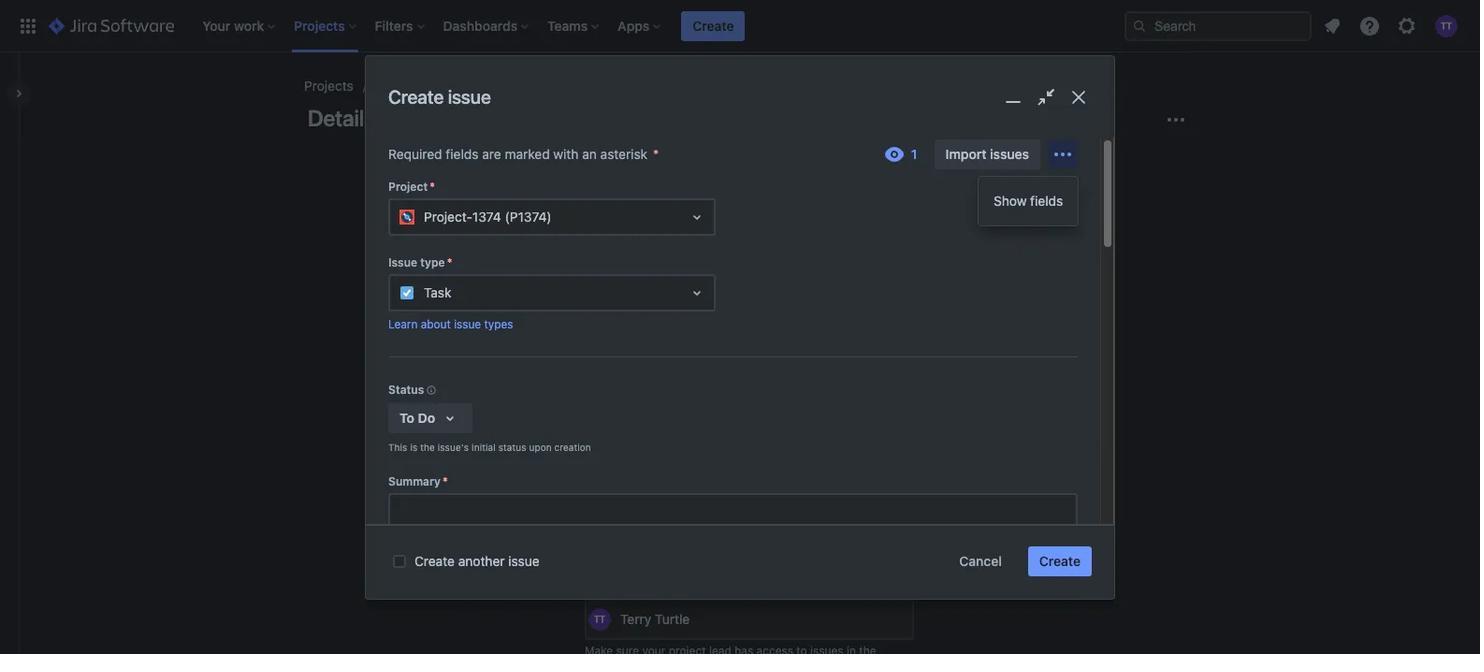 Task type: describe. For each thing, give the bounding box(es) containing it.
my
[[376, 78, 394, 94]]

to do
[[400, 410, 435, 426]]

import issues
[[946, 146, 1029, 162]]

create issue
[[388, 86, 491, 108]]

do
[[418, 410, 435, 426]]

upon
[[529, 441, 552, 453]]

another
[[458, 553, 505, 569]]

more image
[[1052, 143, 1074, 165]]

1374
[[472, 208, 501, 224]]

details
[[308, 105, 375, 131]]

none text field inside create issue dialog
[[390, 495, 1076, 528]]

create inside primary element
[[693, 17, 734, 33]]

this is the issue's initial status upon creation
[[388, 441, 591, 453]]

project *
[[388, 179, 435, 193]]

required
[[388, 146, 442, 162]]

my kanban project link
[[376, 75, 490, 97]]

category
[[585, 502, 636, 516]]

project-
[[424, 208, 472, 224]]

show
[[994, 193, 1027, 209]]

create button inside primary element
[[682, 11, 745, 41]]

an
[[582, 146, 597, 162]]

learn
[[388, 317, 418, 331]]

open image
[[686, 281, 708, 304]]

0 vertical spatial issue
[[448, 86, 491, 108]]

import
[[946, 146, 987, 162]]

issue
[[388, 255, 417, 269]]

search image
[[1132, 18, 1147, 33]]

fields for required
[[446, 146, 479, 162]]

create another issue
[[415, 553, 540, 569]]

issue type *
[[388, 255, 452, 269]]

project avatar image
[[690, 157, 809, 277]]

* right type
[[447, 255, 452, 269]]

task
[[424, 284, 451, 300]]

learn about issue types
[[388, 317, 513, 331]]

my kanban project
[[376, 78, 490, 94]]

issue for another
[[508, 553, 540, 569]]

minimize image
[[1000, 84, 1027, 111]]

about
[[421, 317, 451, 331]]

status
[[388, 383, 424, 397]]

Search field
[[1125, 11, 1312, 41]]

import issues link
[[934, 139, 1041, 169]]

create banner
[[0, 0, 1480, 52]]

is
[[410, 441, 418, 453]]

status
[[498, 441, 526, 453]]

cancel
[[960, 553, 1002, 569]]

the
[[420, 441, 435, 453]]

icon
[[762, 298, 788, 314]]

Key field
[[587, 445, 912, 479]]

to
[[400, 410, 415, 426]]

change icon
[[711, 298, 788, 314]]

change
[[711, 298, 759, 314]]



Task type: locate. For each thing, give the bounding box(es) containing it.
1 vertical spatial issue
[[454, 317, 481, 331]]

None text field
[[390, 495, 1076, 528]]

with
[[553, 146, 579, 162]]

0 vertical spatial fields
[[446, 146, 479, 162]]

cancel button
[[948, 546, 1013, 576]]

fields right show
[[1030, 193, 1063, 209]]

initial
[[472, 441, 496, 453]]

projects
[[304, 78, 354, 94]]

issues
[[990, 146, 1029, 162]]

kanban
[[398, 78, 443, 94]]

to do button
[[388, 404, 473, 434]]

exit full screen image
[[1033, 84, 1059, 111]]

* right summary
[[443, 474, 448, 488]]

show fields button
[[979, 182, 1078, 220]]

create
[[693, 17, 734, 33], [388, 86, 444, 108], [415, 553, 455, 569], [1039, 553, 1081, 569]]

this
[[388, 441, 407, 453]]

turtle
[[655, 611, 690, 627]]

issue left 'types'
[[454, 317, 481, 331]]

*
[[653, 146, 659, 162], [430, 179, 435, 193], [447, 255, 452, 269], [443, 474, 448, 488]]

terry turtle image
[[589, 608, 611, 631]]

1 horizontal spatial project
[[447, 78, 490, 94]]

project inside create issue dialog
[[388, 179, 428, 193]]

project-1374 (p1374)
[[424, 208, 552, 224]]

2 vertical spatial issue
[[508, 553, 540, 569]]

show fields
[[994, 193, 1063, 209]]

primary element
[[11, 0, 1125, 52]]

learn about issue types link
[[388, 317, 513, 331]]

project
[[447, 78, 490, 94], [388, 179, 428, 193]]

terry turtle
[[620, 611, 690, 627]]

terry
[[620, 611, 651, 627]]

create button
[[682, 11, 745, 41], [1028, 546, 1092, 576]]

change icon button
[[700, 292, 799, 322]]

0 horizontal spatial create button
[[682, 11, 745, 41]]

fields left are
[[446, 146, 479, 162]]

projects link
[[304, 75, 354, 97]]

summary *
[[388, 474, 448, 488]]

asterisk
[[600, 146, 648, 162]]

0 vertical spatial project
[[447, 78, 490, 94]]

info image
[[424, 383, 439, 398]]

1 horizontal spatial fields
[[1030, 193, 1063, 209]]

name
[[585, 347, 617, 361]]

create issue dialog
[[366, 56, 1114, 654]]

create button inside dialog
[[1028, 546, 1092, 576]]

issue for about
[[454, 317, 481, 331]]

issue
[[448, 86, 491, 108], [454, 317, 481, 331], [508, 553, 540, 569]]

fields
[[446, 146, 479, 162], [1030, 193, 1063, 209]]

open image
[[686, 206, 708, 228]]

0 vertical spatial create button
[[682, 11, 745, 41]]

issue's
[[438, 441, 469, 453]]

1 vertical spatial project
[[388, 179, 428, 193]]

fields for show
[[1030, 193, 1063, 209]]

types
[[484, 317, 513, 331]]

0 horizontal spatial fields
[[446, 146, 479, 162]]

summary
[[388, 474, 441, 488]]

1 vertical spatial fields
[[1030, 193, 1063, 209]]

are
[[482, 146, 501, 162]]

issue right kanban
[[448, 86, 491, 108]]

issue right another
[[508, 553, 540, 569]]

project down required on the left of the page
[[388, 179, 428, 193]]

marked
[[505, 146, 550, 162]]

type
[[420, 255, 445, 269]]

fields inside button
[[1030, 193, 1063, 209]]

1 vertical spatial create button
[[1028, 546, 1092, 576]]

required fields are marked with an asterisk *
[[388, 146, 659, 162]]

1 horizontal spatial create button
[[1028, 546, 1092, 576]]

* right asterisk
[[653, 146, 659, 162]]

creation
[[554, 441, 591, 453]]

* up "project-"
[[430, 179, 435, 193]]

discard & close image
[[1065, 84, 1092, 111]]

jira software image
[[49, 15, 174, 37], [49, 15, 174, 37]]

0 horizontal spatial project
[[388, 179, 428, 193]]

project right kanban
[[447, 78, 490, 94]]

(p1374)
[[505, 208, 552, 224]]



Task type: vqa. For each thing, say whether or not it's contained in the screenshot.
all on the left of the page
no



